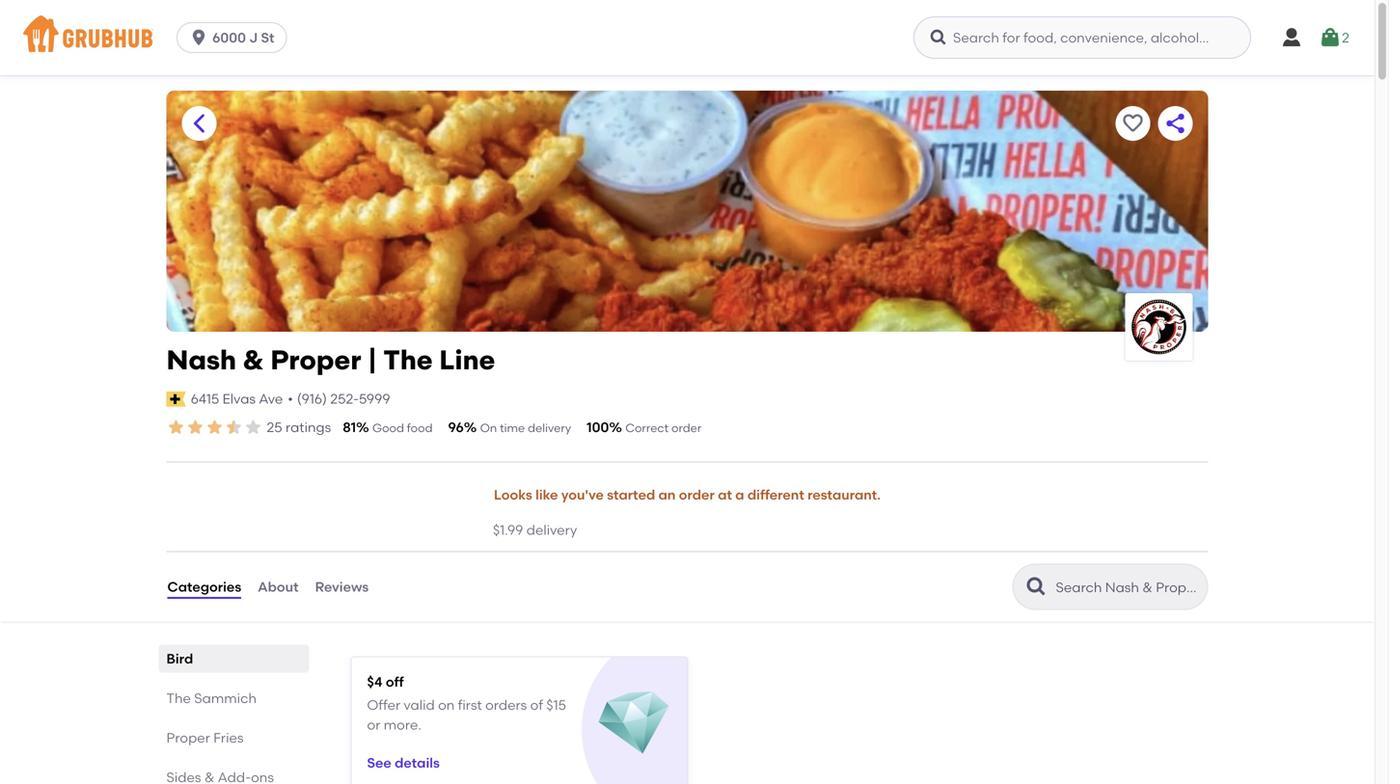 Task type: vqa. For each thing, say whether or not it's contained in the screenshot.
sour
no



Task type: locate. For each thing, give the bounding box(es) containing it.
0 vertical spatial the
[[383, 344, 433, 376]]

reviews button
[[314, 552, 370, 622]]

2
[[1342, 29, 1349, 46]]

looks like you've started an order at a different restaurant. button
[[493, 474, 882, 516]]

looks like you've started an order at a different restaurant.
[[494, 487, 881, 503]]

6000 j st button
[[177, 22, 295, 53]]

1 horizontal spatial proper
[[270, 344, 361, 376]]

0 horizontal spatial proper
[[166, 730, 210, 746]]

proper
[[270, 344, 361, 376], [166, 730, 210, 746]]

delivery down like
[[526, 522, 577, 538]]

Search for food, convenience, alcohol... search field
[[913, 16, 1251, 59]]

$1.99 delivery
[[493, 522, 577, 538]]

$4
[[367, 674, 382, 690]]

see
[[367, 755, 391, 771]]

0 vertical spatial proper
[[270, 344, 361, 376]]

j
[[249, 29, 258, 46]]

proper up (916)
[[270, 344, 361, 376]]

you've
[[561, 487, 604, 503]]

1 vertical spatial the
[[166, 690, 191, 707]]

the right |
[[383, 344, 433, 376]]

see details button
[[367, 746, 440, 781]]

$4 off offer valid on first orders of $15 or more.
[[367, 674, 566, 733]]

fries
[[213, 730, 244, 746]]

time
[[500, 421, 525, 435]]

about
[[258, 579, 299, 595]]

nash & proper | the line
[[166, 344, 495, 376]]

order left at
[[679, 487, 715, 503]]

proper left fries
[[166, 730, 210, 746]]

star icon image
[[166, 418, 186, 437], [186, 418, 205, 437], [205, 418, 224, 437], [224, 418, 244, 437], [224, 418, 244, 437], [244, 418, 263, 437]]

the down bird
[[166, 690, 191, 707]]

correct order
[[625, 421, 702, 435]]

order
[[671, 421, 702, 435], [679, 487, 715, 503]]

svg image
[[1319, 26, 1342, 49], [189, 28, 208, 47], [929, 28, 948, 47]]

6000 j st
[[212, 29, 274, 46]]

1 vertical spatial proper
[[166, 730, 210, 746]]

st
[[261, 29, 274, 46]]

delivery right time
[[528, 421, 571, 435]]

a
[[735, 487, 744, 503]]

main navigation navigation
[[0, 0, 1375, 75]]

see details
[[367, 755, 440, 771]]

1 vertical spatial delivery
[[526, 522, 577, 538]]

order right correct
[[671, 421, 702, 435]]

svg image inside 6000 j st button
[[189, 28, 208, 47]]

looks
[[494, 487, 532, 503]]

like
[[536, 487, 558, 503]]

0 horizontal spatial svg image
[[189, 28, 208, 47]]

delivery
[[528, 421, 571, 435], [526, 522, 577, 538]]

good
[[372, 421, 404, 435]]

nash
[[166, 344, 236, 376]]

an
[[658, 487, 676, 503]]

25 ratings
[[267, 419, 331, 436]]

ratings
[[286, 419, 331, 436]]

1 horizontal spatial the
[[383, 344, 433, 376]]

2 horizontal spatial svg image
[[1319, 26, 1342, 49]]

$1.99
[[493, 522, 523, 538]]

Search Nash & Proper | The Line search field
[[1054, 578, 1201, 597]]

6415
[[191, 391, 219, 407]]

save this restaurant button
[[1116, 106, 1150, 141]]

on
[[480, 421, 497, 435]]

1 vertical spatial order
[[679, 487, 715, 503]]

the
[[383, 344, 433, 376], [166, 690, 191, 707]]

good food
[[372, 421, 433, 435]]

0 vertical spatial delivery
[[528, 421, 571, 435]]

restaurant.
[[808, 487, 881, 503]]

6415 elvas ave button
[[190, 388, 284, 410]]

save this restaurant image
[[1121, 112, 1145, 135]]

subscription pass image
[[166, 391, 186, 407]]

the sammich
[[166, 690, 257, 707]]

252-
[[330, 391, 359, 407]]

• (916) 252-5999
[[288, 391, 390, 407]]

promo image
[[599, 688, 669, 759]]

(916) 252-5999 button
[[297, 389, 390, 409]]

food
[[407, 421, 433, 435]]

svg image for 2
[[1319, 26, 1342, 49]]

svg image inside 2 "button"
[[1319, 26, 1342, 49]]

81
[[343, 419, 356, 436]]



Task type: describe. For each thing, give the bounding box(es) containing it.
proper fries
[[166, 730, 244, 746]]

orders
[[485, 697, 527, 714]]

96
[[448, 419, 464, 436]]

search icon image
[[1025, 575, 1048, 599]]

offer
[[367, 697, 400, 714]]

sammich
[[194, 690, 257, 707]]

1 horizontal spatial svg image
[[929, 28, 948, 47]]

6415 elvas ave
[[191, 391, 283, 407]]

valid
[[404, 697, 435, 714]]

first
[[458, 697, 482, 714]]

reviews
[[315, 579, 369, 595]]

on
[[438, 697, 455, 714]]

5999
[[359, 391, 390, 407]]

svg image for 6000 j st
[[189, 28, 208, 47]]

at
[[718, 487, 732, 503]]

on time delivery
[[480, 421, 571, 435]]

off
[[386, 674, 404, 690]]

started
[[607, 487, 655, 503]]

different
[[747, 487, 804, 503]]

100
[[587, 419, 609, 436]]

of
[[530, 697, 543, 714]]

nash & proper | the line logo image
[[1125, 293, 1193, 361]]

0 horizontal spatial the
[[166, 690, 191, 707]]

2 button
[[1319, 20, 1349, 55]]

6000
[[212, 29, 246, 46]]

svg image
[[1280, 26, 1303, 49]]

about button
[[257, 552, 300, 622]]

25
[[267, 419, 282, 436]]

more.
[[384, 717, 421, 733]]

share icon image
[[1164, 112, 1187, 135]]

correct
[[625, 421, 669, 435]]

categories
[[167, 579, 241, 595]]

categories button
[[166, 552, 242, 622]]

details
[[395, 755, 440, 771]]

caret left icon image
[[188, 112, 211, 135]]

|
[[368, 344, 377, 376]]

order inside button
[[679, 487, 715, 503]]

$15
[[546, 697, 566, 714]]

or
[[367, 717, 380, 733]]

elvas
[[222, 391, 256, 407]]

0 vertical spatial order
[[671, 421, 702, 435]]

&
[[243, 344, 264, 376]]

line
[[439, 344, 495, 376]]

(916)
[[297, 391, 327, 407]]

•
[[288, 391, 293, 407]]

bird
[[166, 651, 193, 667]]

ave
[[259, 391, 283, 407]]



